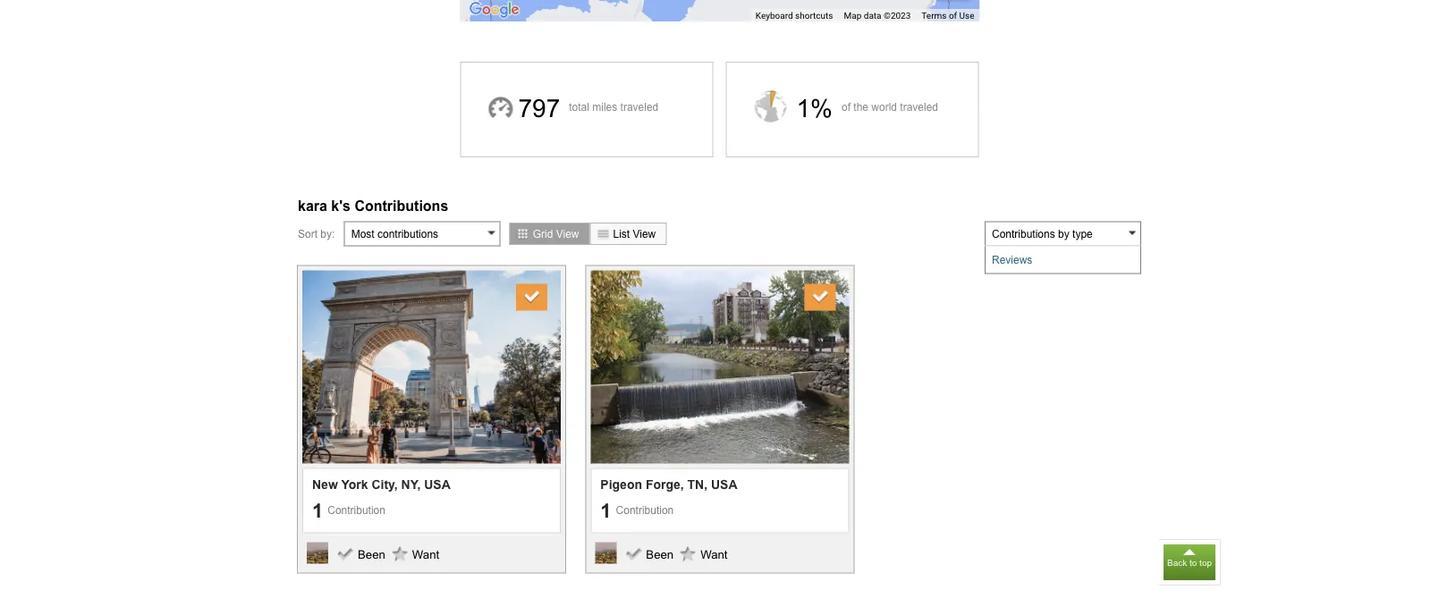 Task type: vqa. For each thing, say whether or not it's contained in the screenshot.
'of' to the left
yes



Task type: locate. For each thing, give the bounding box(es) containing it.
shortcuts
[[795, 10, 833, 21]]

1 horizontal spatial contribution
[[616, 505, 674, 517]]

been for 1
[[358, 548, 385, 562]]

1 down new
[[312, 500, 323, 522]]

contributions
[[378, 228, 438, 240]]

map data ©2023
[[844, 10, 911, 21]]

1
[[312, 500, 323, 522], [601, 500, 612, 522]]

2 view from the left
[[633, 228, 656, 240]]

1 traveled from the left
[[621, 101, 659, 113]]

1 contribution from the left
[[328, 505, 386, 517]]

1 horizontal spatial traveled
[[900, 101, 939, 113]]

forge,
[[646, 478, 684, 492]]

2 1 from the left
[[601, 500, 612, 522]]

0 horizontal spatial usa
[[424, 478, 451, 492]]

keyboard shortcuts button
[[756, 9, 833, 22]]

list
[[613, 228, 630, 240]]

new
[[312, 478, 338, 492]]

1 horizontal spatial contributions
[[992, 228, 1056, 240]]

been down 'pigeon forge, tn, usa 1 contribution'
[[646, 548, 674, 562]]

of
[[949, 10, 957, 21], [842, 101, 851, 113]]

been down new york city, ny, usa 1 contribution
[[358, 548, 385, 562]]

of left the
[[842, 101, 851, 113]]

been for contribution
[[646, 548, 674, 562]]

1%
[[797, 94, 833, 123]]

1 been from the left
[[358, 548, 385, 562]]

0 horizontal spatial want
[[412, 548, 439, 562]]

to
[[1190, 558, 1197, 568]]

1 horizontal spatial been
[[646, 548, 674, 562]]

view
[[556, 228, 579, 240], [633, 228, 656, 240]]

1 view from the left
[[556, 228, 579, 240]]

map
[[844, 10, 862, 21]]

type
[[1073, 228, 1093, 240]]

by:
[[321, 228, 335, 240]]

0 horizontal spatial view
[[556, 228, 579, 240]]

1 horizontal spatial of
[[949, 10, 957, 21]]

traveled right miles
[[621, 101, 659, 113]]

view right list
[[633, 228, 656, 240]]

1 usa from the left
[[424, 478, 451, 492]]

terms of use link
[[922, 10, 975, 21]]

view for list view
[[633, 228, 656, 240]]

most contributions
[[351, 228, 438, 240]]

contribution
[[328, 505, 386, 517], [616, 505, 674, 517]]

want for contribution
[[701, 548, 728, 562]]

0 horizontal spatial of
[[842, 101, 851, 113]]

0 horizontal spatial traveled
[[621, 101, 659, 113]]

0 horizontal spatial contribution
[[328, 505, 386, 517]]

1 1 from the left
[[312, 500, 323, 522]]

contribution down forge,
[[616, 505, 674, 517]]

tn,
[[688, 478, 708, 492]]

1 horizontal spatial usa
[[711, 478, 738, 492]]

most
[[351, 228, 375, 240]]

of for terms
[[949, 10, 957, 21]]

the
[[854, 101, 869, 113]]

2 usa from the left
[[711, 478, 738, 492]]

city,
[[372, 478, 398, 492]]

want
[[412, 548, 439, 562], [701, 548, 728, 562]]

2 been from the left
[[646, 548, 674, 562]]

0 vertical spatial contributions
[[355, 198, 449, 214]]

ny,
[[401, 478, 421, 492]]

terms of use
[[922, 10, 975, 21]]

contribution down york
[[328, 505, 386, 517]]

1 horizontal spatial 1
[[601, 500, 612, 522]]

contributions up reviews
[[992, 228, 1056, 240]]

1 want from the left
[[412, 548, 439, 562]]

usa right ny,
[[424, 478, 451, 492]]

usa
[[424, 478, 451, 492], [711, 478, 738, 492]]

of inside 1% of the world traveled
[[842, 101, 851, 113]]

1 vertical spatial of
[[842, 101, 851, 113]]

contribution inside 'pigeon forge, tn, usa 1 contribution'
[[616, 505, 674, 517]]

traveled right "world"
[[900, 101, 939, 113]]

want down 'pigeon forge, tn, usa 1 contribution'
[[701, 548, 728, 562]]

traveled inside 797 total miles traveled
[[621, 101, 659, 113]]

list view
[[613, 228, 656, 240]]

1 horizontal spatial view
[[633, 228, 656, 240]]

2 contribution from the left
[[616, 505, 674, 517]]

pigeon
[[601, 478, 642, 492]]

2 traveled from the left
[[900, 101, 939, 113]]

0 vertical spatial of
[[949, 10, 957, 21]]

1 down pigeon
[[601, 500, 612, 522]]

pigeon forge, tn, usa 1 contribution
[[601, 478, 738, 522]]

of for 1%
[[842, 101, 851, 113]]

usa inside new york city, ny, usa 1 contribution
[[424, 478, 451, 492]]

traveled
[[621, 101, 659, 113], [900, 101, 939, 113]]

1 horizontal spatial want
[[701, 548, 728, 562]]

contributions
[[355, 198, 449, 214], [992, 228, 1056, 240]]

of left use
[[949, 10, 957, 21]]

1 vertical spatial contributions
[[992, 228, 1056, 240]]

want down new york city, ny, usa 1 contribution
[[412, 548, 439, 562]]

back
[[1168, 558, 1187, 568]]

view right 'grid'
[[556, 228, 579, 240]]

2 want from the left
[[701, 548, 728, 562]]

0 horizontal spatial 1
[[312, 500, 323, 522]]

contributions up contributions
[[355, 198, 449, 214]]

0 horizontal spatial been
[[358, 548, 385, 562]]

usa right tn,
[[711, 478, 738, 492]]

reviews
[[992, 254, 1033, 266]]

been
[[358, 548, 385, 562], [646, 548, 674, 562]]



Task type: describe. For each thing, give the bounding box(es) containing it.
google image
[[465, 0, 524, 21]]

miles
[[593, 101, 618, 113]]

grid
[[533, 228, 553, 240]]

0 horizontal spatial contributions
[[355, 198, 449, 214]]

new york city, ny, usa 1 contribution
[[312, 478, 451, 522]]

terms
[[922, 10, 947, 21]]

back to top
[[1168, 558, 1212, 568]]

map region
[[262, 0, 1178, 93]]

usa inside 'pigeon forge, tn, usa 1 contribution'
[[711, 478, 738, 492]]

grid view
[[533, 228, 579, 240]]

contribution inside new york city, ny, usa 1 contribution
[[328, 505, 386, 517]]

total
[[569, 101, 590, 113]]

contributions by type
[[992, 228, 1093, 240]]

top
[[1200, 558, 1212, 568]]

traveled inside 1% of the world traveled
[[900, 101, 939, 113]]

797 total miles traveled
[[518, 94, 659, 123]]

york
[[341, 478, 368, 492]]

1% of the world traveled
[[797, 94, 939, 123]]

sort
[[298, 228, 318, 240]]

797
[[518, 94, 560, 123]]

kara
[[298, 198, 327, 214]]

view for grid view
[[556, 228, 579, 240]]

1 inside new york city, ny, usa 1 contribution
[[312, 500, 323, 522]]

world
[[872, 101, 897, 113]]

reviews link
[[986, 246, 1141, 273]]

1 inside 'pigeon forge, tn, usa 1 contribution'
[[601, 500, 612, 522]]

by
[[1059, 228, 1070, 240]]

©2023
[[884, 10, 911, 21]]

k's
[[331, 198, 351, 214]]

use
[[960, 10, 975, 21]]

keyboard
[[756, 10, 793, 21]]

data
[[864, 10, 882, 21]]

keyboard shortcuts
[[756, 10, 833, 21]]

want for 1
[[412, 548, 439, 562]]

kara k's contributions
[[298, 198, 449, 214]]

sort by:
[[298, 228, 335, 240]]



